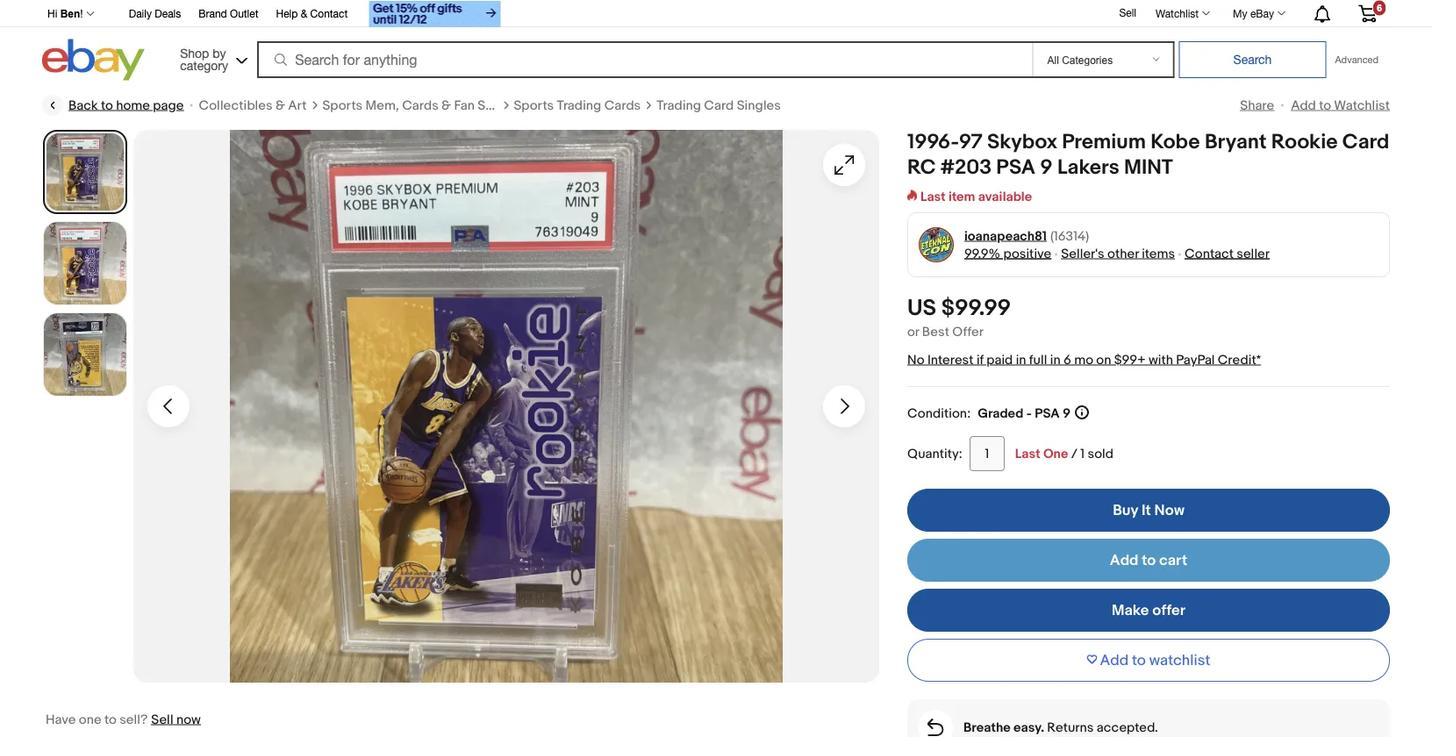 Task type: vqa. For each thing, say whether or not it's contained in the screenshot.
Breathe easy. Returns accepted.
yes



Task type: locate. For each thing, give the bounding box(es) containing it.
advanced link
[[1327, 42, 1388, 77]]

& inside the collectibles & art link
[[275, 97, 285, 113]]

ioanapeach81 (16314)
[[965, 228, 1089, 244]]

now
[[1155, 501, 1185, 520]]

seller's other items link
[[1061, 246, 1175, 262]]

graded - psa 9
[[978, 405, 1071, 421]]

1 horizontal spatial sports
[[514, 97, 554, 113]]

99.9% positive
[[965, 246, 1052, 262]]

contact
[[310, 7, 348, 20], [1185, 246, 1234, 262]]

rc
[[907, 155, 936, 180]]

contact right help
[[310, 7, 348, 20]]

2 trading from the left
[[657, 97, 701, 113]]

seller's other items
[[1061, 246, 1175, 262]]

1 vertical spatial last
[[1015, 446, 1040, 462]]

by
[[213, 46, 226, 60]]

shop left the "by"
[[180, 46, 209, 60]]

Quantity: text field
[[970, 436, 1005, 471]]

add for add to watchlist
[[1291, 97, 1316, 113]]

brand outlet link
[[199, 5, 258, 24]]

0 horizontal spatial 9
[[1040, 155, 1053, 180]]

contact left seller
[[1185, 246, 1234, 262]]

deals
[[155, 7, 181, 20]]

item
[[949, 189, 975, 204]]

9 left lakers at the right
[[1040, 155, 1053, 180]]

to left cart
[[1142, 551, 1156, 570]]

0 horizontal spatial sell
[[151, 712, 173, 728]]

last left item
[[921, 189, 946, 204]]

6 left mo
[[1064, 352, 1071, 368]]

accepted.
[[1097, 720, 1158, 735]]

shop inside the shop by category
[[180, 46, 209, 60]]

have
[[46, 712, 76, 728]]

0 horizontal spatial watchlist
[[1156, 7, 1199, 19]]

psa
[[996, 155, 1036, 180], [1035, 405, 1060, 421]]

1 cards from the left
[[402, 97, 439, 113]]

1 horizontal spatial trading
[[657, 97, 701, 113]]

to for watchlist
[[1319, 97, 1331, 113]]

in left full
[[1016, 352, 1026, 368]]

0 vertical spatial 9
[[1040, 155, 1053, 180]]

1 vertical spatial add
[[1110, 551, 1139, 570]]

/
[[1071, 446, 1078, 462]]

& right help
[[301, 7, 307, 20]]

with
[[1149, 352, 1173, 368]]

more information - about this item condition image
[[1075, 406, 1089, 420]]

0 horizontal spatial shop
[[180, 46, 209, 60]]

add to cart link
[[907, 539, 1390, 582]]

cards down search for anything text box
[[604, 97, 641, 113]]

returns
[[1047, 720, 1094, 735]]

0 horizontal spatial card
[[704, 97, 734, 113]]

1 in from the left
[[1016, 352, 1026, 368]]

collectibles
[[199, 97, 273, 113]]

0 horizontal spatial &
[[275, 97, 285, 113]]

graded
[[978, 405, 1024, 421]]

1 vertical spatial watchlist
[[1334, 97, 1390, 113]]

1 horizontal spatial 6
[[1377, 2, 1382, 13]]

None submit
[[1179, 41, 1327, 78]]

6
[[1377, 2, 1382, 13], [1064, 352, 1071, 368]]

1 horizontal spatial shop
[[478, 97, 509, 113]]

cards right mem,
[[402, 97, 439, 113]]

& for help
[[301, 7, 307, 20]]

1 horizontal spatial last
[[1015, 446, 1040, 462]]

1 vertical spatial card
[[1343, 130, 1390, 155]]

last item available
[[921, 189, 1032, 204]]

to up the rookie on the top right of the page
[[1319, 97, 1331, 113]]

0 horizontal spatial in
[[1016, 352, 1026, 368]]

add left cart
[[1110, 551, 1139, 570]]

0 vertical spatial sell
[[1119, 6, 1137, 19]]

sports mem, cards & fan shop link
[[322, 97, 509, 114]]

add down make
[[1100, 651, 1129, 670]]

no
[[907, 352, 925, 368]]

1 horizontal spatial sell
[[1119, 6, 1137, 19]]

us $99.99 or best offer
[[907, 295, 1011, 340]]

shop
[[180, 46, 209, 60], [478, 97, 509, 113]]

add for add to watchlist
[[1100, 651, 1129, 670]]

1 horizontal spatial watchlist
[[1334, 97, 1390, 113]]

in
[[1016, 352, 1026, 368], [1050, 352, 1061, 368]]

now
[[176, 712, 201, 728]]

0 vertical spatial psa
[[996, 155, 1036, 180]]

one
[[1043, 446, 1068, 462]]

1 horizontal spatial cards
[[604, 97, 641, 113]]

contact seller link
[[1185, 246, 1270, 262]]

1 vertical spatial psa
[[1035, 405, 1060, 421]]

0 horizontal spatial cards
[[402, 97, 439, 113]]

to left watchlist
[[1132, 651, 1146, 670]]

to inside button
[[1132, 651, 1146, 670]]

last left one
[[1015, 446, 1040, 462]]

0 vertical spatial contact
[[310, 7, 348, 20]]

to right the back
[[101, 97, 113, 113]]

sell left watchlist link
[[1119, 6, 1137, 19]]

hi ben !
[[47, 8, 83, 20]]

1 vertical spatial 9
[[1063, 405, 1071, 421]]

my
[[1233, 7, 1248, 19]]

interest
[[928, 352, 974, 368]]

sports right fan
[[514, 97, 554, 113]]

& left fan
[[442, 97, 451, 113]]

with details__icon image
[[927, 719, 944, 736]]

picture 1 of 3 image
[[45, 132, 126, 212]]

back to home page
[[68, 97, 184, 113]]

mint
[[1124, 155, 1173, 180]]

& inside help & contact link
[[301, 7, 307, 20]]

no interest if paid in full in 6 mo on $99+ with paypal credit* link
[[907, 352, 1261, 368]]

9 inside 1996-97 skybox premium kobe bryant rookie card rc #203 psa 9 lakers mint
[[1040, 155, 1053, 180]]

1 vertical spatial 6
[[1064, 352, 1071, 368]]

fan
[[454, 97, 475, 113]]

2 sports from the left
[[514, 97, 554, 113]]

2 vertical spatial add
[[1100, 651, 1129, 670]]

brand
[[199, 7, 227, 20]]

get an extra 15% off image
[[369, 1, 500, 27]]

add to watchlist
[[1100, 651, 1211, 670]]

6 inside 6 link
[[1377, 2, 1382, 13]]

shop right fan
[[478, 97, 509, 113]]

0 vertical spatial last
[[921, 189, 946, 204]]

0 vertical spatial add
[[1291, 97, 1316, 113]]

to right one
[[104, 712, 117, 728]]

psa right -
[[1035, 405, 1060, 421]]

sports
[[322, 97, 363, 113], [514, 97, 554, 113]]

sports left mem,
[[322, 97, 363, 113]]

watchlist right sell link
[[1156, 7, 1199, 19]]

add
[[1291, 97, 1316, 113], [1110, 551, 1139, 570], [1100, 651, 1129, 670]]

1 horizontal spatial card
[[1343, 130, 1390, 155]]

&
[[301, 7, 307, 20], [275, 97, 285, 113], [442, 97, 451, 113]]

0 horizontal spatial last
[[921, 189, 946, 204]]

condition:
[[907, 405, 971, 421]]

offer
[[1153, 601, 1186, 620]]

add inside add to watchlist button
[[1100, 651, 1129, 670]]

1 horizontal spatial 9
[[1063, 405, 1071, 421]]

kobe
[[1151, 130, 1200, 155]]

no interest if paid in full in 6 mo on $99+ with paypal credit*
[[907, 352, 1261, 368]]

advanced
[[1335, 54, 1379, 65]]

2 in from the left
[[1050, 352, 1061, 368]]

sell now link
[[151, 712, 201, 728]]

card left singles
[[704, 97, 734, 113]]

seller's
[[1061, 246, 1105, 262]]

watchlist down advanced link at the top of the page
[[1334, 97, 1390, 113]]

card
[[704, 97, 734, 113], [1343, 130, 1390, 155]]

my ebay
[[1233, 7, 1274, 19]]

& for collectibles
[[275, 97, 285, 113]]

breathe easy. returns accepted.
[[964, 720, 1158, 735]]

sell inside the account navigation
[[1119, 6, 1137, 19]]

1 horizontal spatial &
[[301, 7, 307, 20]]

1 vertical spatial sell
[[151, 712, 173, 728]]

6 up advanced
[[1377, 2, 1382, 13]]

quantity:
[[907, 446, 963, 462]]

1 horizontal spatial contact
[[1185, 246, 1234, 262]]

in right full
[[1050, 352, 1061, 368]]

1 horizontal spatial in
[[1050, 352, 1061, 368]]

singles
[[737, 97, 781, 113]]

add up the rookie on the top right of the page
[[1291, 97, 1316, 113]]

back to home page link
[[42, 95, 184, 116]]

0 vertical spatial shop
[[180, 46, 209, 60]]

best
[[922, 324, 950, 340]]

add to watchlist link
[[1291, 97, 1390, 113]]

sell left the now
[[151, 712, 173, 728]]

sold
[[1088, 446, 1114, 462]]

& left art in the left of the page
[[275, 97, 285, 113]]

9 left 'more information - about this item condition' icon
[[1063, 405, 1071, 421]]

hi
[[47, 8, 57, 20]]

make offer
[[1112, 601, 1186, 620]]

1
[[1081, 446, 1085, 462]]

shop by category
[[180, 46, 228, 72]]

add to watchlist button
[[907, 639, 1390, 682]]

cart
[[1159, 551, 1188, 570]]

mem,
[[366, 97, 399, 113]]

0 horizontal spatial sports
[[322, 97, 363, 113]]

99.9% positive link
[[965, 246, 1052, 262]]

0 horizontal spatial trading
[[557, 97, 601, 113]]

watchlist link
[[1146, 3, 1218, 24]]

0 vertical spatial 6
[[1377, 2, 1382, 13]]

skybox
[[987, 130, 1057, 155]]

last
[[921, 189, 946, 204], [1015, 446, 1040, 462]]

offer
[[953, 324, 984, 340]]

card down add to watchlist
[[1343, 130, 1390, 155]]

psa up "available"
[[996, 155, 1036, 180]]

positive
[[1004, 246, 1052, 262]]

0 vertical spatial watchlist
[[1156, 7, 1199, 19]]

0 horizontal spatial contact
[[310, 7, 348, 20]]



Task type: describe. For each thing, give the bounding box(es) containing it.
other
[[1108, 246, 1139, 262]]

picture 2 of 3 image
[[44, 222, 126, 305]]

shop by category banner
[[38, 0, 1390, 85]]

brand outlet
[[199, 7, 258, 20]]

account navigation
[[38, 0, 1390, 29]]

share
[[1240, 97, 1274, 113]]

if
[[977, 352, 984, 368]]

have one to sell? sell now
[[46, 712, 201, 728]]

trading card singles link
[[657, 97, 781, 114]]

1 trading from the left
[[557, 97, 601, 113]]

trading card singles
[[657, 97, 781, 113]]

(16314)
[[1051, 228, 1089, 244]]

paid
[[987, 352, 1013, 368]]

2 cards from the left
[[604, 97, 641, 113]]

category
[[180, 58, 228, 72]]

last for last one / 1 sold
[[1015, 446, 1040, 462]]

help
[[276, 7, 298, 20]]

collectibles & art link
[[199, 97, 307, 114]]

one
[[79, 712, 101, 728]]

share button
[[1240, 97, 1274, 113]]

paypal
[[1176, 352, 1215, 368]]

add to cart
[[1110, 551, 1188, 570]]

6 link
[[1348, 0, 1388, 25]]

last one / 1 sold
[[1015, 446, 1114, 462]]

ioanapeach81
[[965, 228, 1047, 244]]

sports mem, cards & fan shop sports trading cards
[[322, 97, 641, 113]]

0 vertical spatial card
[[704, 97, 734, 113]]

collectibles & art
[[199, 97, 307, 113]]

#203
[[941, 155, 992, 180]]

psa inside 1996-97 skybox premium kobe bryant rookie card rc #203 psa 9 lakers mint
[[996, 155, 1036, 180]]

my ebay link
[[1223, 3, 1294, 24]]

make
[[1112, 601, 1149, 620]]

trading inside trading card singles link
[[657, 97, 701, 113]]

ioanapeach81 image
[[918, 227, 954, 263]]

none submit inside 'shop by category' 'banner'
[[1179, 41, 1327, 78]]

1996-97 skybox premium kobe bryant rookie card rc #203 psa 9 lakers mint
[[907, 130, 1390, 180]]

help & contact
[[276, 7, 348, 20]]

page
[[153, 97, 184, 113]]

sell link
[[1111, 6, 1144, 19]]

1 sports from the left
[[322, 97, 363, 113]]

daily
[[129, 7, 152, 20]]

shop by category button
[[172, 39, 251, 77]]

outlet
[[230, 7, 258, 20]]

it
[[1142, 501, 1151, 520]]

to for cart
[[1142, 551, 1156, 570]]

full
[[1029, 352, 1047, 368]]

1996-97 skybox premium kobe bryant rookie card rc #203 psa 9 lakers mint - picture 1 of 3 image
[[133, 130, 879, 683]]

watchlist
[[1149, 651, 1211, 670]]

add for add to cart
[[1110, 551, 1139, 570]]

$99+
[[1114, 352, 1146, 368]]

to for watchlist
[[1132, 651, 1146, 670]]

card inside 1996-97 skybox premium kobe bryant rookie card rc #203 psa 9 lakers mint
[[1343, 130, 1390, 155]]

sports trading cards link
[[514, 97, 641, 114]]

99.9%
[[965, 246, 1001, 262]]

97
[[959, 130, 983, 155]]

contact inside the account navigation
[[310, 7, 348, 20]]

sell?
[[119, 712, 148, 728]]

add to watchlist
[[1291, 97, 1390, 113]]

daily deals link
[[129, 5, 181, 24]]

-
[[1027, 405, 1032, 421]]

available
[[978, 189, 1032, 204]]

watchlist inside the account navigation
[[1156, 7, 1199, 19]]

to for home
[[101, 97, 113, 113]]

us
[[907, 295, 937, 322]]

!
[[80, 8, 83, 20]]

make offer link
[[907, 589, 1390, 632]]

Search for anything text field
[[260, 43, 1029, 76]]

picture 3 of 3 image
[[44, 313, 126, 396]]

seller
[[1237, 246, 1270, 262]]

art
[[288, 97, 307, 113]]

back
[[68, 97, 98, 113]]

1996-
[[907, 130, 959, 155]]

2 horizontal spatial &
[[442, 97, 451, 113]]

last for last item available
[[921, 189, 946, 204]]

1 vertical spatial contact
[[1185, 246, 1234, 262]]

rookie
[[1271, 130, 1338, 155]]

premium
[[1062, 130, 1146, 155]]

bryant
[[1205, 130, 1267, 155]]

contact seller
[[1185, 246, 1270, 262]]

buy it now
[[1113, 501, 1185, 520]]

help & contact link
[[276, 5, 348, 24]]

items
[[1142, 246, 1175, 262]]

credit*
[[1218, 352, 1261, 368]]

home
[[116, 97, 150, 113]]

0 horizontal spatial 6
[[1064, 352, 1071, 368]]

1 vertical spatial shop
[[478, 97, 509, 113]]

easy.
[[1014, 720, 1044, 735]]

breathe
[[964, 720, 1011, 735]]



